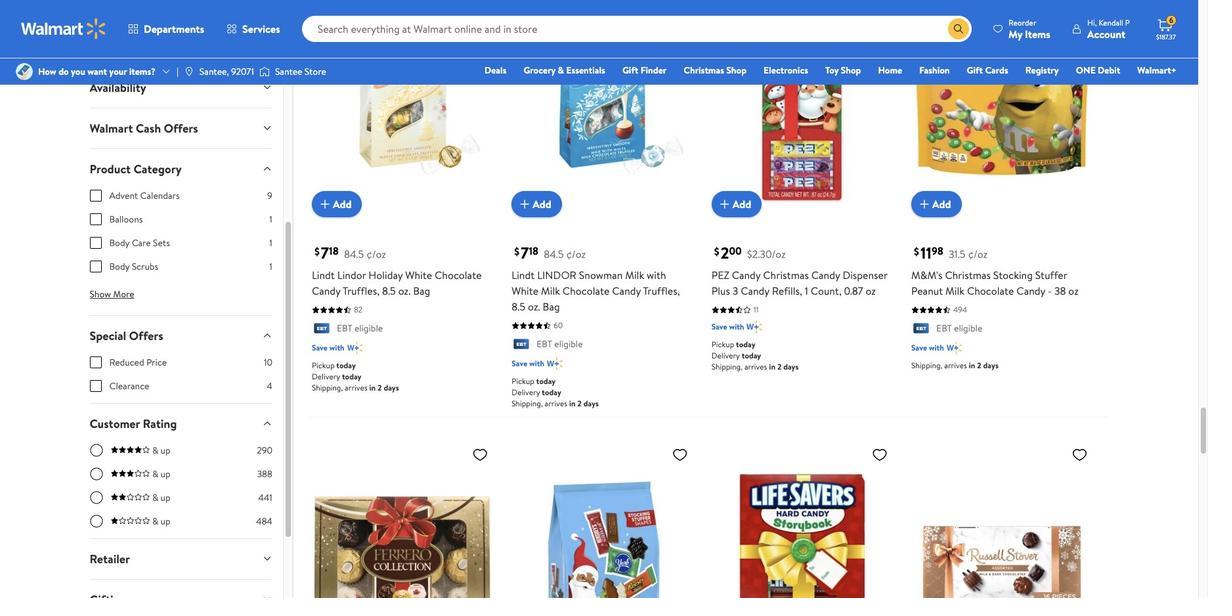 Task type: vqa. For each thing, say whether or not it's contained in the screenshot.
third yesterday from the left
no



Task type: describe. For each thing, give the bounding box(es) containing it.
6 $187.37
[[1157, 15, 1176, 41]]

4
[[267, 380, 273, 393]]

retailer
[[90, 551, 130, 568]]

add for $ 7 18 84.5 ¢/oz lindt lindor snowman milk with white milk chocolate candy truffles, 8.5 oz. bag
[[533, 197, 552, 212]]

special offers group
[[90, 356, 273, 403]]

$187.37
[[1157, 32, 1176, 41]]

show more
[[90, 288, 134, 301]]

60
[[554, 320, 563, 331]]

christmas shop link
[[678, 63, 753, 78]]

christmas shop
[[684, 64, 747, 77]]

with for $ 7 18 84.5 ¢/oz lindt lindor holiday white chocolate candy truffles, 8.5 oz. bag
[[330, 342, 345, 353]]

count,
[[811, 284, 842, 298]]

walmart+ link
[[1132, 63, 1183, 78]]

availability tab
[[79, 68, 283, 108]]

m&m's christmas stocking stuffer peanut milk chocolate candy - 38 oz image
[[912, 0, 1093, 207]]

show
[[90, 288, 111, 301]]

stocking
[[994, 268, 1033, 283]]

milk inside $ 11 98 31.5 ¢/oz m&m's christmas stocking stuffer peanut milk chocolate candy - 38 oz
[[946, 284, 965, 298]]

pickup today delivery today shipping, arrives in 2 days for $ 7 18 84.5 ¢/oz lindt lindor holiday white chocolate candy truffles, 8.5 oz. bag
[[312, 360, 399, 393]]

white inside $ 7 18 84.5 ¢/oz lindt lindor holiday white chocolate candy truffles, 8.5 oz. bag
[[405, 268, 432, 283]]

special
[[90, 328, 126, 344]]

special offers button
[[79, 316, 283, 356]]

search icon image
[[954, 24, 964, 34]]

one debit link
[[1071, 63, 1127, 78]]

product category group
[[90, 189, 273, 284]]

3 out of 5 stars and up, 388 items radio
[[90, 468, 103, 481]]

grocery
[[524, 64, 556, 77]]

items
[[1025, 27, 1051, 41]]

1 horizontal spatial milk
[[625, 268, 644, 283]]

ebt for $ 7 18 84.5 ¢/oz lindt lindor snowman milk with white milk chocolate candy truffles, 8.5 oz. bag
[[537, 338, 552, 351]]

add for $ 7 18 84.5 ¢/oz lindt lindor holiday white chocolate candy truffles, 8.5 oz. bag
[[333, 197, 352, 212]]

$ for $ 7 18 84.5 ¢/oz lindt lindor snowman milk with white milk chocolate candy truffles, 8.5 oz. bag
[[515, 245, 520, 259]]

product
[[90, 161, 131, 177]]

walmart plus image for 7
[[347, 341, 363, 354]]

reorder my items
[[1009, 17, 1051, 41]]

bag inside $ 7 18 84.5 ¢/oz lindt lindor holiday white chocolate candy truffles, 8.5 oz. bag
[[413, 284, 430, 298]]

santee
[[275, 65, 302, 78]]

lindor
[[537, 268, 577, 283]]

add button for $ 7 18 84.5 ¢/oz lindt lindor holiday white chocolate candy truffles, 8.5 oz. bag
[[312, 191, 362, 218]]

lindt for $ 7 18 84.5 ¢/oz lindt lindor snowman milk with white milk chocolate candy truffles, 8.5 oz. bag
[[512, 268, 535, 283]]

31.5
[[949, 247, 966, 262]]

customer rating
[[90, 416, 177, 432]]

do
[[59, 65, 69, 78]]

$ 7 18 84.5 ¢/oz lindt lindor holiday white chocolate candy truffles, 8.5 oz. bag
[[312, 242, 482, 298]]

$ 11 98 31.5 ¢/oz m&m's christmas stocking stuffer peanut milk chocolate candy - 38 oz
[[912, 242, 1079, 298]]

rating
[[143, 416, 177, 432]]

candy right 3
[[741, 284, 770, 298]]

8.5 inside the $ 7 18 84.5 ¢/oz lindt lindor snowman milk with white milk chocolate candy truffles, 8.5 oz. bag
[[512, 300, 526, 314]]

save for $ 7 18 84.5 ¢/oz lindt lindor snowman milk with white milk chocolate candy truffles, 8.5 oz. bag
[[512, 358, 528, 369]]

care
[[132, 236, 151, 250]]

delivery for $ 7 18 84.5 ¢/oz lindt lindor holiday white chocolate candy truffles, 8.5 oz. bag
[[312, 371, 340, 382]]

3 add from the left
[[733, 197, 752, 212]]

santee store
[[275, 65, 326, 78]]

one debit
[[1076, 64, 1121, 77]]

show more button
[[79, 284, 145, 305]]

& for 441
[[152, 491, 158, 504]]

sets
[[153, 236, 170, 250]]

essentials
[[566, 64, 606, 77]]

special offers tab
[[79, 316, 283, 356]]

8.5 inside $ 7 18 84.5 ¢/oz lindt lindor holiday white chocolate candy truffles, 8.5 oz. bag
[[382, 284, 396, 298]]

product category button
[[79, 149, 283, 189]]

84.5 for $ 7 18 84.5 ¢/oz lindt lindor snowman milk with white milk chocolate candy truffles, 8.5 oz. bag
[[544, 247, 564, 262]]

with inside the $ 7 18 84.5 ¢/oz lindt lindor snowman milk with white milk chocolate candy truffles, 8.5 oz. bag
[[647, 268, 666, 283]]

chocolate inside $ 7 18 84.5 ¢/oz lindt lindor holiday white chocolate candy truffles, 8.5 oz. bag
[[435, 268, 482, 283]]

pickup for $ 7 18 84.5 ¢/oz lindt lindor holiday white chocolate candy truffles, 8.5 oz. bag
[[312, 360, 335, 371]]

 image for santee, 92071
[[184, 66, 194, 77]]

18 for $ 7 18 84.5 ¢/oz lindt lindor holiday white chocolate candy truffles, 8.5 oz. bag
[[329, 244, 339, 259]]

$ 7 18 84.5 ¢/oz lindt lindor snowman milk with white milk chocolate candy truffles, 8.5 oz. bag
[[512, 242, 680, 314]]

$ for $ 11 98 31.5 ¢/oz m&m's christmas stocking stuffer peanut milk chocolate candy - 38 oz
[[914, 245, 920, 259]]

441
[[258, 491, 273, 504]]

m&m's
[[912, 268, 943, 283]]

hershey's, reese's and york assorted flavored christmas candy, variety bag 46.05 oz image
[[512, 441, 693, 598]]

0 horizontal spatial 11
[[754, 304, 759, 315]]

ebt for $ 7 18 84.5 ¢/oz lindt lindor holiday white chocolate candy truffles, 8.5 oz. bag
[[337, 322, 352, 335]]

account
[[1088, 27, 1126, 41]]

¢/oz for $ 11 98 31.5 ¢/oz m&m's christmas stocking stuffer peanut milk chocolate candy - 38 oz
[[969, 247, 988, 262]]

peanut
[[912, 284, 943, 298]]

christmas for 2
[[763, 268, 809, 283]]

walmart plus image for 11
[[947, 341, 963, 354]]

life savers 5 flavors christmas hard candy storybook gift box - 6.84 oz image
[[712, 441, 893, 598]]

98
[[932, 244, 944, 259]]

2 inside the $ 2 00 $2.30/oz pez candy christmas candy dispenser plus 3 candy refills, 1 count, 0.87 oz
[[721, 242, 729, 264]]

snowman
[[579, 268, 623, 283]]

1 horizontal spatial walmart plus image
[[747, 321, 763, 334]]

ebt image
[[512, 339, 532, 352]]

lindor
[[337, 268, 366, 283]]

holiday
[[369, 268, 403, 283]]

registry
[[1026, 64, 1059, 77]]

11 inside $ 11 98 31.5 ¢/oz m&m's christmas stocking stuffer peanut milk chocolate candy - 38 oz
[[921, 242, 932, 264]]

3 add button from the left
[[712, 191, 762, 218]]

santee,
[[200, 65, 229, 78]]

add for $ 11 98 31.5 ¢/oz m&m's christmas stocking stuffer peanut milk chocolate candy - 38 oz
[[933, 197, 952, 212]]

shop for christmas shop
[[727, 64, 747, 77]]

add button for $ 11 98 31.5 ¢/oz m&m's christmas stocking stuffer peanut milk chocolate candy - 38 oz
[[912, 191, 962, 218]]

how do you want your items?
[[38, 65, 156, 78]]

add to favorites list, life savers 5 flavors christmas hard candy storybook gift box - 6.84 oz image
[[872, 446, 888, 463]]

kendall
[[1099, 17, 1124, 28]]

santee, 92071
[[200, 65, 254, 78]]

debit
[[1098, 64, 1121, 77]]

eligible for $ 7 18 84.5 ¢/oz lindt lindor snowman milk with white milk chocolate candy truffles, 8.5 oz. bag
[[555, 338, 583, 351]]

save with for $ 11 98 31.5 ¢/oz m&m's christmas stocking stuffer peanut milk chocolate candy - 38 oz
[[912, 342, 944, 353]]

candy inside the $ 7 18 84.5 ¢/oz lindt lindor snowman milk with white milk chocolate candy truffles, 8.5 oz. bag
[[612, 284, 641, 298]]

stuffer
[[1036, 268, 1068, 283]]

save with for $ 7 18 84.5 ¢/oz lindt lindor snowman milk with white milk chocolate candy truffles, 8.5 oz. bag
[[512, 358, 545, 369]]

calendars
[[140, 189, 180, 202]]

candy inside $ 11 98 31.5 ¢/oz m&m's christmas stocking stuffer peanut milk chocolate candy - 38 oz
[[1017, 284, 1046, 298]]

category
[[134, 161, 182, 177]]

-
[[1048, 284, 1052, 298]]

want
[[88, 65, 107, 78]]

departments
[[144, 22, 204, 36]]

deals
[[485, 64, 507, 77]]

pez candy christmas candy dispenser plus 3 candy refills, 1 count, 0.87 oz image
[[712, 0, 893, 207]]

price
[[146, 356, 167, 369]]

oz inside the $ 2 00 $2.30/oz pez candy christmas candy dispenser plus 3 candy refills, 1 count, 0.87 oz
[[866, 284, 876, 298]]

candy inside $ 7 18 84.5 ¢/oz lindt lindor holiday white chocolate candy truffles, 8.5 oz. bag
[[312, 284, 341, 298]]

deals link
[[479, 63, 513, 78]]

christmas for 11
[[945, 268, 991, 283]]

customer rating option group
[[90, 444, 273, 539]]

body for body care sets
[[109, 236, 130, 250]]

hi, kendall p account
[[1088, 17, 1130, 41]]

ebt eligible for $ 11 98 31.5 ¢/oz m&m's christmas stocking stuffer peanut milk chocolate candy - 38 oz
[[937, 322, 983, 335]]

eligible for $ 11 98 31.5 ¢/oz m&m's christmas stocking stuffer peanut milk chocolate candy - 38 oz
[[954, 322, 983, 335]]

ebt for $ 11 98 31.5 ¢/oz m&m's christmas stocking stuffer peanut milk chocolate candy - 38 oz
[[937, 322, 952, 335]]

reorder
[[1009, 17, 1037, 28]]

walmart cash offers
[[90, 120, 198, 137]]

my
[[1009, 27, 1023, 41]]

0 horizontal spatial milk
[[541, 284, 560, 298]]

chocolate inside $ 11 98 31.5 ¢/oz m&m's christmas stocking stuffer peanut milk chocolate candy - 38 oz
[[967, 284, 1015, 298]]

toy shop
[[826, 64, 861, 77]]

pickup today delivery today shipping, arrives in 2 days for $ 7 18 84.5 ¢/oz lindt lindor snowman milk with white milk chocolate candy truffles, 8.5 oz. bag
[[512, 375, 599, 409]]

38
[[1055, 284, 1066, 298]]

body care sets
[[109, 236, 170, 250]]

3 add to cart image from the left
[[717, 197, 733, 212]]

 image for how do you want your items?
[[16, 63, 33, 80]]

grocery & essentials
[[524, 64, 606, 77]]

advent
[[109, 189, 138, 202]]

gift cards
[[967, 64, 1009, 77]]

finder
[[641, 64, 667, 77]]

ebt eligible for $ 7 18 84.5 ¢/oz lindt lindor snowman milk with white milk chocolate candy truffles, 8.5 oz. bag
[[537, 338, 583, 351]]

$ 2 00 $2.30/oz pez candy christmas candy dispenser plus 3 candy refills, 1 count, 0.87 oz
[[712, 242, 888, 298]]

customer rating tab
[[79, 404, 283, 444]]

up for 388
[[161, 468, 170, 481]]

fashion
[[920, 64, 950, 77]]

2 out of 5 stars and up, 441 items radio
[[90, 491, 103, 504]]

hi,
[[1088, 17, 1097, 28]]

add to cart image for $ 11 98 31.5 ¢/oz m&m's christmas stocking stuffer peanut milk chocolate candy - 38 oz
[[917, 197, 933, 212]]

0 vertical spatial pickup
[[712, 339, 735, 350]]

ferrero collection, milk and dark chocolate and coconut, luxury chocolate gift box, 12 ct image
[[312, 441, 493, 598]]

92071
[[231, 65, 254, 78]]

how
[[38, 65, 56, 78]]

7 for $ 7 18 84.5 ¢/oz lindt lindor snowman milk with white milk chocolate candy truffles, 8.5 oz. bag
[[521, 242, 529, 264]]

reduced price
[[109, 356, 167, 369]]

Walmart Site-Wide search field
[[302, 16, 972, 42]]

services
[[242, 22, 280, 36]]



Task type: locate. For each thing, give the bounding box(es) containing it.
0 horizontal spatial christmas
[[684, 64, 725, 77]]

lindt for $ 7 18 84.5 ¢/oz lindt lindor holiday white chocolate candy truffles, 8.5 oz. bag
[[312, 268, 335, 283]]

gift
[[623, 64, 639, 77], [967, 64, 983, 77]]

¢/oz up "lindor"
[[567, 247, 586, 262]]

availability
[[90, 79, 146, 96]]

1 84.5 from the left
[[344, 247, 364, 262]]

product category tab
[[79, 149, 283, 189]]

18 inside $ 7 18 84.5 ¢/oz lindt lindor holiday white chocolate candy truffles, 8.5 oz. bag
[[329, 244, 339, 259]]

1 body from the top
[[109, 236, 130, 250]]

0 vertical spatial offers
[[164, 120, 198, 137]]

reduced
[[109, 356, 144, 369]]

lindt inside the $ 7 18 84.5 ¢/oz lindt lindor snowman milk with white milk chocolate candy truffles, 8.5 oz. bag
[[512, 268, 535, 283]]

2 horizontal spatial christmas
[[945, 268, 991, 283]]

pez
[[712, 268, 730, 283]]

truffles, down lindor
[[343, 284, 380, 298]]

0 horizontal spatial lindt
[[312, 268, 335, 283]]

1 inside the $ 2 00 $2.30/oz pez candy christmas candy dispenser plus 3 candy refills, 1 count, 0.87 oz
[[805, 284, 809, 298]]

1 horizontal spatial bag
[[543, 300, 560, 314]]

pickup down plus
[[712, 339, 735, 350]]

electronics
[[764, 64, 809, 77]]

1 lindt from the left
[[312, 268, 335, 283]]

2 lindt from the left
[[512, 268, 535, 283]]

 image
[[16, 63, 33, 80], [184, 66, 194, 77]]

2 truffles, from the left
[[643, 284, 680, 298]]

fashion link
[[914, 63, 956, 78]]

white down "lindor"
[[512, 284, 539, 298]]

cash
[[136, 120, 161, 137]]

& up for 441
[[152, 491, 170, 504]]

2 horizontal spatial pickup today delivery today shipping, arrives in 2 days
[[712, 339, 799, 373]]

shipping, arrives in 2 days
[[912, 360, 999, 371]]

candy down snowman at the top
[[612, 284, 641, 298]]

2 horizontal spatial walmart plus image
[[947, 341, 963, 354]]

body for body scrubs
[[109, 260, 130, 273]]

& for 290
[[152, 444, 158, 457]]

days
[[984, 360, 999, 371], [784, 361, 799, 373], [384, 382, 399, 393], [584, 398, 599, 409]]

christmas right finder on the right top
[[684, 64, 725, 77]]

1 horizontal spatial truffles,
[[643, 284, 680, 298]]

8.5 down holiday
[[382, 284, 396, 298]]

shop
[[727, 64, 747, 77], [841, 64, 861, 77]]

add to cart image for $ 7 18 84.5 ¢/oz lindt lindor holiday white chocolate candy truffles, 8.5 oz. bag
[[317, 197, 333, 212]]

1 horizontal spatial pickup
[[512, 375, 535, 387]]

1 oz from the left
[[866, 284, 876, 298]]

4 $ from the left
[[914, 245, 920, 259]]

2 gift from the left
[[967, 64, 983, 77]]

|
[[177, 65, 179, 78]]

$ inside the $ 7 18 84.5 ¢/oz lindt lindor snowman milk with white milk chocolate candy truffles, 8.5 oz. bag
[[515, 245, 520, 259]]

items?
[[129, 65, 156, 78]]

lindt inside $ 7 18 84.5 ¢/oz lindt lindor holiday white chocolate candy truffles, 8.5 oz. bag
[[312, 268, 335, 283]]

2 $ from the left
[[515, 245, 520, 259]]

4 up from the top
[[161, 515, 170, 528]]

milk right snowman at the top
[[625, 268, 644, 283]]

eligible down "494"
[[954, 322, 983, 335]]

2 ¢/oz from the left
[[567, 247, 586, 262]]

2 horizontal spatial ebt eligible
[[937, 322, 983, 335]]

0 horizontal spatial bag
[[413, 284, 430, 298]]

shop inside 'link'
[[841, 64, 861, 77]]

1 horizontal spatial oz.
[[528, 300, 540, 314]]

with
[[647, 268, 666, 283], [729, 321, 745, 333], [330, 342, 345, 353], [929, 342, 944, 353], [530, 358, 545, 369]]

truffles, inside the $ 7 18 84.5 ¢/oz lindt lindor snowman milk with white milk chocolate candy truffles, 8.5 oz. bag
[[643, 284, 680, 298]]

2 horizontal spatial milk
[[946, 284, 965, 298]]

$
[[315, 245, 320, 259], [515, 245, 520, 259], [714, 245, 720, 259], [914, 245, 920, 259]]

2 84.5 from the left
[[544, 247, 564, 262]]

christmas up refills,
[[763, 268, 809, 283]]

customer rating button
[[79, 404, 283, 444]]

oz inside $ 11 98 31.5 ¢/oz m&m's christmas stocking stuffer peanut milk chocolate candy - 38 oz
[[1069, 284, 1079, 298]]

advent calendars
[[109, 189, 180, 202]]

& up for 290
[[152, 444, 170, 457]]

2 add button from the left
[[512, 191, 562, 218]]

gift left cards
[[967, 64, 983, 77]]

0 horizontal spatial 8.5
[[382, 284, 396, 298]]

& up for 484
[[152, 515, 170, 528]]

retailer tab
[[79, 539, 283, 579]]

84.5 up lindor
[[344, 247, 364, 262]]

84.5 up "lindor"
[[544, 247, 564, 262]]

484
[[256, 515, 273, 528]]

add to favorites list, ferrero collection, milk and dark chocolate and coconut, luxury chocolate gift box, 12 ct image
[[472, 446, 488, 463]]

1 & up from the top
[[152, 444, 170, 457]]

walmart cash offers tab
[[79, 108, 283, 148]]

3 ¢/oz from the left
[[969, 247, 988, 262]]

1 horizontal spatial 7
[[521, 242, 529, 264]]

with for $ 11 98 31.5 ¢/oz m&m's christmas stocking stuffer peanut milk chocolate candy - 38 oz
[[929, 342, 944, 353]]

1 horizontal spatial 84.5
[[544, 247, 564, 262]]

0 vertical spatial white
[[405, 268, 432, 283]]

11 down the $2.30/oz
[[754, 304, 759, 315]]

add to cart image
[[317, 197, 333, 212], [517, 197, 533, 212], [717, 197, 733, 212], [917, 197, 933, 212]]

lindt left lindor
[[312, 268, 335, 283]]

18 up lindor
[[329, 244, 339, 259]]

0 vertical spatial 11
[[921, 242, 932, 264]]

dispenser
[[843, 268, 888, 283]]

1 vertical spatial bag
[[543, 300, 560, 314]]

p
[[1126, 17, 1130, 28]]

candy up 3
[[732, 268, 761, 283]]

up
[[161, 444, 170, 457], [161, 468, 170, 481], [161, 491, 170, 504], [161, 515, 170, 528]]

0 vertical spatial oz.
[[399, 284, 411, 298]]

1 add from the left
[[333, 197, 352, 212]]

1 horizontal spatial  image
[[184, 66, 194, 77]]

offers inside "special offers" dropdown button
[[129, 328, 163, 344]]

delivery right 4
[[312, 371, 340, 382]]

0 horizontal spatial oz.
[[399, 284, 411, 298]]

ebt down lindor
[[337, 322, 352, 335]]

customer
[[90, 416, 140, 432]]

$ inside $ 11 98 31.5 ¢/oz m&m's christmas stocking stuffer peanut milk chocolate candy - 38 oz
[[914, 245, 920, 259]]

2 vertical spatial delivery
[[512, 387, 540, 398]]

pickup for $ 7 18 84.5 ¢/oz lindt lindor snowman milk with white milk chocolate candy truffles, 8.5 oz. bag
[[512, 375, 535, 387]]

1 18 from the left
[[329, 244, 339, 259]]

pickup down ebt icon
[[512, 375, 535, 387]]

& for 484
[[152, 515, 158, 528]]

1 horizontal spatial 18
[[529, 244, 539, 259]]

 image right the |
[[184, 66, 194, 77]]

gift cards link
[[961, 63, 1015, 78]]

christmas inside $ 11 98 31.5 ¢/oz m&m's christmas stocking stuffer peanut milk chocolate candy - 38 oz
[[945, 268, 991, 283]]

departments button
[[117, 13, 216, 45]]

1 horizontal spatial ebt
[[537, 338, 552, 351]]

¢/oz inside the $ 7 18 84.5 ¢/oz lindt lindor snowman milk with white milk chocolate candy truffles, 8.5 oz. bag
[[567, 247, 586, 262]]

in
[[969, 360, 976, 371], [769, 361, 776, 373], [370, 382, 376, 393], [569, 398, 576, 409]]

ebt image for 7
[[312, 323, 332, 336]]

2 ebt image from the left
[[912, 323, 931, 336]]

oz down dispenser
[[866, 284, 876, 298]]

lindt lindor snowman milk with white milk chocolate candy truffles, 8.5 oz. bag image
[[512, 0, 693, 207]]

walmart
[[90, 120, 133, 137]]

2 up from the top
[[161, 468, 170, 481]]

0 horizontal spatial chocolate
[[435, 268, 482, 283]]

pickup
[[712, 339, 735, 350], [312, 360, 335, 371], [512, 375, 535, 387]]

1 vertical spatial body
[[109, 260, 130, 273]]

grocery & essentials link
[[518, 63, 611, 78]]

2 oz from the left
[[1069, 284, 1079, 298]]

0 vertical spatial 8.5
[[382, 284, 396, 298]]

white inside the $ 7 18 84.5 ¢/oz lindt lindor snowman milk with white milk chocolate candy truffles, 8.5 oz. bag
[[512, 284, 539, 298]]

18 up "lindor"
[[529, 244, 539, 259]]

1 horizontal spatial offers
[[164, 120, 198, 137]]

1 vertical spatial offers
[[129, 328, 163, 344]]

1 for balloons
[[270, 213, 273, 226]]

up for 484
[[161, 515, 170, 528]]

0 vertical spatial bag
[[413, 284, 430, 298]]

84.5 inside the $ 7 18 84.5 ¢/oz lindt lindor snowman milk with white milk chocolate candy truffles, 8.5 oz. bag
[[544, 247, 564, 262]]

eligible down 60
[[555, 338, 583, 351]]

1 horizontal spatial ebt image
[[912, 323, 931, 336]]

0 horizontal spatial 7
[[321, 242, 329, 264]]

milk up "494"
[[946, 284, 965, 298]]

up for 290
[[161, 444, 170, 457]]

¢/oz up holiday
[[367, 247, 386, 262]]

save with
[[712, 321, 745, 333], [312, 342, 345, 353], [912, 342, 944, 353], [512, 358, 545, 369]]

8.5 up ebt icon
[[512, 300, 526, 314]]

truffles, inside $ 7 18 84.5 ¢/oz lindt lindor holiday white chocolate candy truffles, 8.5 oz. bag
[[343, 284, 380, 298]]

1
[[270, 213, 273, 226], [270, 236, 273, 250], [270, 260, 273, 273], [805, 284, 809, 298]]

None checkbox
[[90, 237, 101, 249], [90, 261, 101, 273], [90, 357, 101, 369], [90, 380, 101, 392], [90, 237, 101, 249], [90, 261, 101, 273], [90, 357, 101, 369], [90, 380, 101, 392]]

1 gift from the left
[[623, 64, 639, 77]]

delivery down plus
[[712, 350, 740, 361]]

0 horizontal spatial eligible
[[355, 322, 383, 335]]

¢/oz inside $ 11 98 31.5 ¢/oz m&m's christmas stocking stuffer peanut milk chocolate candy - 38 oz
[[969, 247, 988, 262]]

oz. inside $ 7 18 84.5 ¢/oz lindt lindor holiday white chocolate candy truffles, 8.5 oz. bag
[[399, 284, 411, 298]]

0 horizontal spatial 84.5
[[344, 247, 364, 262]]

1 horizontal spatial lindt
[[512, 268, 535, 283]]

more
[[113, 288, 134, 301]]

4 & up from the top
[[152, 515, 170, 528]]

3 up from the top
[[161, 491, 170, 504]]

oz. down holiday
[[399, 284, 411, 298]]

candy down lindor
[[312, 284, 341, 298]]

 image left how
[[16, 63, 33, 80]]

shop for toy shop
[[841, 64, 861, 77]]

3 $ from the left
[[714, 245, 720, 259]]

2
[[721, 242, 729, 264], [978, 360, 982, 371], [778, 361, 782, 373], [378, 382, 382, 393], [578, 398, 582, 409]]

walmart+
[[1138, 64, 1177, 77]]

9
[[267, 189, 273, 202]]

white right holiday
[[405, 268, 432, 283]]

1 out of 5 stars and up, 484 items radio
[[90, 515, 103, 528]]

oz right 38
[[1069, 284, 1079, 298]]

$2.30/oz
[[747, 247, 786, 262]]

truffles, left plus
[[643, 284, 680, 298]]

Search search field
[[302, 16, 972, 42]]

you
[[71, 65, 85, 78]]

$ for $ 2 00 $2.30/oz pez candy christmas candy dispenser plus 3 candy refills, 1 count, 0.87 oz
[[714, 245, 720, 259]]

7 for $ 7 18 84.5 ¢/oz lindt lindor holiday white chocolate candy truffles, 8.5 oz. bag
[[321, 242, 329, 264]]

0 horizontal spatial pickup
[[312, 360, 335, 371]]

1 horizontal spatial oz
[[1069, 284, 1079, 298]]

ebt up shipping, arrives in 2 days at the bottom right of page
[[937, 322, 952, 335]]

84.5 inside $ 7 18 84.5 ¢/oz lindt lindor holiday white chocolate candy truffles, 8.5 oz. bag
[[344, 247, 364, 262]]

11 up m&m's
[[921, 242, 932, 264]]

offers right cash
[[164, 120, 198, 137]]

1 horizontal spatial ¢/oz
[[567, 247, 586, 262]]

candy up count,
[[812, 268, 841, 283]]

1 add to cart image from the left
[[317, 197, 333, 212]]

delivery for $ 7 18 84.5 ¢/oz lindt lindor snowman milk with white milk chocolate candy truffles, 8.5 oz. bag
[[512, 387, 540, 398]]

2 horizontal spatial eligible
[[954, 322, 983, 335]]

add button for $ 7 18 84.5 ¢/oz lindt lindor snowman milk with white milk chocolate candy truffles, 8.5 oz. bag
[[512, 191, 562, 218]]

1 horizontal spatial shop
[[841, 64, 861, 77]]

4 out of 5 stars and up, 290 items radio
[[90, 444, 103, 457]]

add to favorites list, russell stover christmas assorted milk & dark chocolate gift box, 9.4 oz. (16 pieces) image
[[1072, 446, 1088, 463]]

1 horizontal spatial ebt eligible
[[537, 338, 583, 351]]

eligible for $ 7 18 84.5 ¢/oz lindt lindor holiday white chocolate candy truffles, 8.5 oz. bag
[[355, 322, 383, 335]]

0 horizontal spatial offers
[[129, 328, 163, 344]]

eligible down 82
[[355, 322, 383, 335]]

registry link
[[1020, 63, 1065, 78]]

oz. inside the $ 7 18 84.5 ¢/oz lindt lindor snowman milk with white milk chocolate candy truffles, 8.5 oz. bag
[[528, 300, 540, 314]]

toy
[[826, 64, 839, 77]]

$ inside the $ 2 00 $2.30/oz pez candy christmas candy dispenser plus 3 candy refills, 1 count, 0.87 oz
[[714, 245, 720, 259]]

4 add from the left
[[933, 197, 952, 212]]

4 add to cart image from the left
[[917, 197, 933, 212]]

1 for body care sets
[[270, 236, 273, 250]]

1 for body scrubs
[[270, 260, 273, 273]]

store
[[305, 65, 326, 78]]

shop left electronics "link"
[[727, 64, 747, 77]]

1 vertical spatial oz.
[[528, 300, 540, 314]]

2 add to cart image from the left
[[517, 197, 533, 212]]

ebt eligible down "494"
[[937, 322, 983, 335]]

1 horizontal spatial white
[[512, 284, 539, 298]]

plus
[[712, 284, 730, 298]]

1 vertical spatial delivery
[[312, 371, 340, 382]]

1 horizontal spatial christmas
[[763, 268, 809, 283]]

toy shop link
[[820, 63, 867, 78]]

1 add button from the left
[[312, 191, 362, 218]]

special offers
[[90, 328, 163, 344]]

ebt eligible down 82
[[337, 322, 383, 335]]

1 truffles, from the left
[[343, 284, 380, 298]]

18 for $ 7 18 84.5 ¢/oz lindt lindor snowman milk with white milk chocolate candy truffles, 8.5 oz. bag
[[529, 244, 539, 259]]

0 horizontal spatial 18
[[329, 244, 339, 259]]

ebt eligible for $ 7 18 84.5 ¢/oz lindt lindor holiday white chocolate candy truffles, 8.5 oz. bag
[[337, 322, 383, 335]]

1 horizontal spatial gift
[[967, 64, 983, 77]]

milk down "lindor"
[[541, 284, 560, 298]]

$ for $ 7 18 84.5 ¢/oz lindt lindor holiday white chocolate candy truffles, 8.5 oz. bag
[[315, 245, 320, 259]]

oz. down "lindor"
[[528, 300, 540, 314]]

gift inside "link"
[[623, 64, 639, 77]]

7 inside the $ 7 18 84.5 ¢/oz lindt lindor snowman milk with white milk chocolate candy truffles, 8.5 oz. bag
[[521, 242, 529, 264]]

add to favorites list, hershey's, reese's and york assorted flavored christmas candy, variety bag 46.05 oz image
[[672, 446, 688, 463]]

4 add button from the left
[[912, 191, 962, 218]]

candy left -
[[1017, 284, 1046, 298]]

russell stover christmas assorted milk & dark chocolate gift box, 9.4 oz. (16 pieces) image
[[912, 441, 1093, 598]]

walmart image
[[21, 18, 106, 39]]

walmart plus image
[[747, 321, 763, 334], [347, 341, 363, 354], [947, 341, 963, 354]]

2 7 from the left
[[521, 242, 529, 264]]

ebt up walmart plus icon
[[537, 338, 552, 351]]

save for $ 7 18 84.5 ¢/oz lindt lindor holiday white chocolate candy truffles, 8.5 oz. bag
[[312, 342, 328, 353]]

7 inside $ 7 18 84.5 ¢/oz lindt lindor holiday white chocolate candy truffles, 8.5 oz. bag
[[321, 242, 329, 264]]

& up for 388
[[152, 468, 170, 481]]

shop right toy
[[841, 64, 861, 77]]

bag inside the $ 7 18 84.5 ¢/oz lindt lindor snowman milk with white milk chocolate candy truffles, 8.5 oz. bag
[[543, 300, 560, 314]]

offers up reduced price
[[129, 328, 163, 344]]

eligible
[[355, 322, 383, 335], [954, 322, 983, 335], [555, 338, 583, 351]]

candy
[[732, 268, 761, 283], [812, 268, 841, 283], [312, 284, 341, 298], [612, 284, 641, 298], [741, 284, 770, 298], [1017, 284, 1046, 298]]

ebt image
[[312, 323, 332, 336], [912, 323, 931, 336]]

balloons
[[109, 213, 143, 226]]

3 & up from the top
[[152, 491, 170, 504]]

2 horizontal spatial delivery
[[712, 350, 740, 361]]

your
[[109, 65, 127, 78]]

1 horizontal spatial 8.5
[[512, 300, 526, 314]]

chocolate
[[435, 268, 482, 283], [563, 284, 610, 298], [967, 284, 1015, 298]]

lindt left "lindor"
[[512, 268, 535, 283]]

gift for gift finder
[[623, 64, 639, 77]]

1 up from the top
[[161, 444, 170, 457]]

¢/oz for $ 7 18 84.5 ¢/oz lindt lindor snowman milk with white milk chocolate candy truffles, 8.5 oz. bag
[[567, 247, 586, 262]]

$ inside $ 7 18 84.5 ¢/oz lindt lindor holiday white chocolate candy truffles, 8.5 oz. bag
[[315, 245, 320, 259]]

18 inside the $ 7 18 84.5 ¢/oz lindt lindor snowman milk with white milk chocolate candy truffles, 8.5 oz. bag
[[529, 244, 539, 259]]

2 vertical spatial pickup
[[512, 375, 535, 387]]

2 horizontal spatial chocolate
[[967, 284, 1015, 298]]

christmas
[[684, 64, 725, 77], [763, 268, 809, 283], [945, 268, 991, 283]]

gift finder
[[623, 64, 667, 77]]

christmas down 31.5
[[945, 268, 991, 283]]

18
[[329, 244, 339, 259], [529, 244, 539, 259]]

add to cart image for $ 7 18 84.5 ¢/oz lindt lindor snowman milk with white milk chocolate candy truffles, 8.5 oz. bag
[[517, 197, 533, 212]]

0 horizontal spatial oz
[[866, 284, 876, 298]]

tab
[[79, 580, 283, 598]]

ebt eligible down 60
[[537, 338, 583, 351]]

refills,
[[772, 284, 803, 298]]

None checkbox
[[90, 190, 101, 202], [90, 213, 101, 225], [90, 190, 101, 202], [90, 213, 101, 225]]

walmart plus image
[[547, 357, 563, 370]]

0 horizontal spatial gift
[[623, 64, 639, 77]]

0 horizontal spatial delivery
[[312, 371, 340, 382]]

1 vertical spatial white
[[512, 284, 539, 298]]

¢/oz right 31.5
[[969, 247, 988, 262]]

gift left finder on the right top
[[623, 64, 639, 77]]

0 horizontal spatial ¢/oz
[[367, 247, 386, 262]]

lindt lindor holiday white chocolate candy truffles, 8.5 oz. bag image
[[312, 0, 493, 207]]

body left care
[[109, 236, 130, 250]]

 image
[[259, 65, 270, 78]]

0 horizontal spatial pickup today delivery today shipping, arrives in 2 days
[[312, 360, 399, 393]]

¢/oz for $ 7 18 84.5 ¢/oz lindt lindor holiday white chocolate candy truffles, 8.5 oz. bag
[[367, 247, 386, 262]]

& for 388
[[152, 468, 158, 481]]

2 body from the top
[[109, 260, 130, 273]]

body
[[109, 236, 130, 250], [109, 260, 130, 273]]

0 horizontal spatial ebt image
[[312, 323, 332, 336]]

2 & up from the top
[[152, 468, 170, 481]]

0 horizontal spatial ebt eligible
[[337, 322, 383, 335]]

pickup right '10'
[[312, 360, 335, 371]]

1 vertical spatial pickup
[[312, 360, 335, 371]]

1 horizontal spatial delivery
[[512, 387, 540, 398]]

0 horizontal spatial  image
[[16, 63, 33, 80]]

1 7 from the left
[[321, 242, 329, 264]]

lindt
[[312, 268, 335, 283], [512, 268, 535, 283]]

1 horizontal spatial chocolate
[[563, 284, 610, 298]]

one
[[1076, 64, 1096, 77]]

1 ebt image from the left
[[312, 323, 332, 336]]

0 horizontal spatial truffles,
[[343, 284, 380, 298]]

2 add from the left
[[533, 197, 552, 212]]

0 horizontal spatial white
[[405, 268, 432, 283]]

gift for gift cards
[[967, 64, 983, 77]]

1 horizontal spatial eligible
[[555, 338, 583, 351]]

bag
[[413, 284, 430, 298], [543, 300, 560, 314]]

1 shop from the left
[[727, 64, 747, 77]]

1 vertical spatial 11
[[754, 304, 759, 315]]

offers inside walmart cash offers dropdown button
[[164, 120, 198, 137]]

retailer button
[[79, 539, 283, 579]]

delivery down ebt icon
[[512, 387, 540, 398]]

pickup today delivery today shipping, arrives in 2 days
[[712, 339, 799, 373], [312, 360, 399, 393], [512, 375, 599, 409]]

with for $ 7 18 84.5 ¢/oz lindt lindor snowman milk with white milk chocolate candy truffles, 8.5 oz. bag
[[530, 358, 545, 369]]

0.87
[[844, 284, 864, 298]]

84.5 for $ 7 18 84.5 ¢/oz lindt lindor holiday white chocolate candy truffles, 8.5 oz. bag
[[344, 247, 364, 262]]

2 horizontal spatial ebt
[[937, 322, 952, 335]]

shipping,
[[912, 360, 943, 371], [712, 361, 743, 373], [312, 382, 343, 393], [512, 398, 543, 409]]

ebt image for 11
[[912, 323, 931, 336]]

2 shop from the left
[[841, 64, 861, 77]]

up for 441
[[161, 491, 170, 504]]

1 ¢/oz from the left
[[367, 247, 386, 262]]

2 horizontal spatial pickup
[[712, 339, 735, 350]]

christmas inside the $ 2 00 $2.30/oz pez candy christmas candy dispenser plus 3 candy refills, 1 count, 0.87 oz
[[763, 268, 809, 283]]

home
[[879, 64, 903, 77]]

gift finder link
[[617, 63, 673, 78]]

save with for $ 7 18 84.5 ¢/oz lindt lindor holiday white chocolate candy truffles, 8.5 oz. bag
[[312, 342, 345, 353]]

chocolate inside the $ 7 18 84.5 ¢/oz lindt lindor snowman milk with white milk chocolate candy truffles, 8.5 oz. bag
[[563, 284, 610, 298]]

1 horizontal spatial 11
[[921, 242, 932, 264]]

1 $ from the left
[[315, 245, 320, 259]]

0 vertical spatial body
[[109, 236, 130, 250]]

1 vertical spatial 8.5
[[512, 300, 526, 314]]

0 horizontal spatial ebt
[[337, 322, 352, 335]]

0 horizontal spatial shop
[[727, 64, 747, 77]]

¢/oz inside $ 7 18 84.5 ¢/oz lindt lindor holiday white chocolate candy truffles, 8.5 oz. bag
[[367, 247, 386, 262]]

2 horizontal spatial ¢/oz
[[969, 247, 988, 262]]

arrives
[[945, 360, 967, 371], [745, 361, 768, 373], [345, 382, 368, 393], [545, 398, 568, 409]]

7
[[321, 242, 329, 264], [521, 242, 529, 264]]

save for $ 11 98 31.5 ¢/oz m&m's christmas stocking stuffer peanut milk chocolate candy - 38 oz
[[912, 342, 928, 353]]

& up
[[152, 444, 170, 457], [152, 468, 170, 481], [152, 491, 170, 504], [152, 515, 170, 528]]

0 vertical spatial delivery
[[712, 350, 740, 361]]

0 horizontal spatial walmart plus image
[[347, 341, 363, 354]]

82
[[354, 304, 363, 315]]

1 horizontal spatial pickup today delivery today shipping, arrives in 2 days
[[512, 375, 599, 409]]

body left scrubs
[[109, 260, 130, 273]]

2 18 from the left
[[529, 244, 539, 259]]



